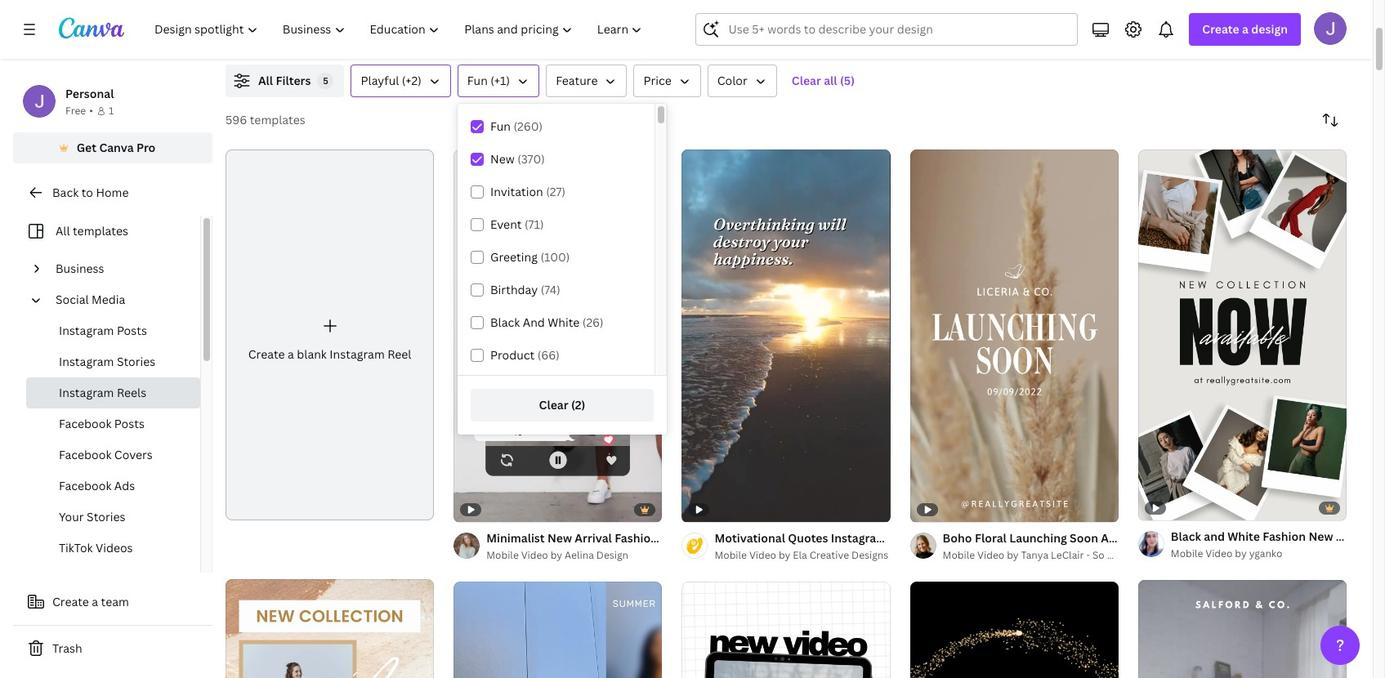 Task type: locate. For each thing, give the bounding box(es) containing it.
fun (+1) button
[[457, 65, 539, 97]]

mobile down minimalist
[[486, 548, 519, 562]]

fashion for new
[[1263, 528, 1306, 544]]

reel inside motivational quotes instagram reel video mobile video by ela creative designs
[[890, 530, 914, 546]]

business
[[56, 261, 104, 276]]

3 facebook from the top
[[59, 478, 111, 494]]

instagram up designs
[[831, 530, 887, 546]]

0 vertical spatial black
[[490, 315, 520, 330]]

black left the and
[[490, 315, 520, 330]]

0 horizontal spatial a
[[92, 594, 98, 610]]

596 templates
[[226, 112, 305, 127]]

templates for all templates
[[73, 223, 128, 239]]

1 vertical spatial templates
[[73, 223, 128, 239]]

fun left (+1)
[[467, 73, 488, 88]]

black and white fashion new collectio link
[[1171, 528, 1385, 546]]

0 horizontal spatial white
[[548, 315, 580, 330]]

promo
[[692, 530, 729, 546]]

stories
[[117, 354, 156, 369], [87, 509, 125, 525]]

by left aelina at the bottom of the page
[[551, 548, 562, 562]]

ads
[[114, 478, 135, 494]]

create
[[1202, 21, 1240, 37], [248, 346, 285, 362], [52, 594, 89, 610]]

black inside 'black and white fashion new collectio mobile video by yganko'
[[1171, 528, 1201, 544]]

0 horizontal spatial templates
[[73, 223, 128, 239]]

a inside dropdown button
[[1242, 21, 1249, 37]]

0 vertical spatial fun
[[467, 73, 488, 88]]

reels
[[117, 385, 146, 400]]

instagram up mobile video by ela creative designs link
[[732, 530, 787, 546]]

create a blank instagram reel element
[[226, 150, 434, 520]]

video inside 'minimalist new arrival fashion shop promo instagram reel mobile video by aelina design'
[[521, 548, 548, 562]]

a for design
[[1242, 21, 1249, 37]]

a
[[1242, 21, 1249, 37], [288, 346, 294, 362], [92, 594, 98, 610]]

mobile inside 'black and white fashion new collectio mobile video by yganko'
[[1171, 546, 1203, 560]]

fashion up yganko
[[1263, 528, 1306, 544]]

video down minimalist
[[521, 548, 548, 562]]

templates down all filters
[[250, 112, 305, 127]]

instagram down social media
[[59, 323, 114, 338]]

1 horizontal spatial templates
[[250, 112, 305, 127]]

greeting
[[490, 249, 538, 265]]

1 facebook from the top
[[59, 416, 111, 431]]

facebook posts link
[[26, 409, 200, 440]]

0 vertical spatial templates
[[250, 112, 305, 127]]

facebook up facebook ads
[[59, 447, 111, 463]]

new left (370)
[[490, 151, 515, 167]]

mobile
[[1190, 530, 1228, 546], [1171, 546, 1203, 560], [486, 548, 519, 562], [715, 548, 747, 562], [943, 548, 975, 562]]

black for black and white (26)
[[490, 315, 520, 330]]

(+2)
[[402, 73, 422, 88]]

1 horizontal spatial reel
[[790, 530, 814, 546]]

instagram posts
[[59, 323, 147, 338]]

2 vertical spatial a
[[92, 594, 98, 610]]

reel
[[388, 346, 411, 362], [790, 530, 814, 546], [890, 530, 914, 546]]

stories down facebook ads link
[[87, 509, 125, 525]]

0 horizontal spatial black
[[490, 315, 520, 330]]

(71)
[[525, 217, 544, 232]]

templates down back to home
[[73, 223, 128, 239]]

instagram up instagram reels
[[59, 354, 114, 369]]

1 horizontal spatial fun
[[490, 118, 511, 134]]

2 facebook from the top
[[59, 447, 111, 463]]

fun inside button
[[467, 73, 488, 88]]

1 vertical spatial clear
[[539, 397, 568, 413]]

2 horizontal spatial new
[[1309, 528, 1333, 544]]

price button
[[634, 65, 701, 97]]

facebook down instagram reels
[[59, 416, 111, 431]]

new (370)
[[490, 151, 545, 167]]

2 horizontal spatial create
[[1202, 21, 1240, 37]]

0 horizontal spatial fashion
[[615, 530, 658, 546]]

0 horizontal spatial clear
[[539, 397, 568, 413]]

1 vertical spatial create
[[248, 346, 285, 362]]

0 horizontal spatial fun
[[467, 73, 488, 88]]

(26)
[[583, 315, 604, 330]]

black
[[490, 315, 520, 330], [1171, 528, 1201, 544]]

facebook ads
[[59, 478, 135, 494]]

1 vertical spatial posts
[[114, 416, 145, 431]]

white inside 'black and white fashion new collectio mobile video by yganko'
[[1228, 528, 1260, 544]]

clear all (5)
[[792, 73, 855, 88]]

by left ela
[[779, 548, 791, 562]]

boho floral launching soon announcement mobile video link
[[943, 529, 1263, 547]]

1 vertical spatial a
[[288, 346, 294, 362]]

1 horizontal spatial white
[[1228, 528, 1260, 544]]

white up mobile video by yganko link
[[1228, 528, 1260, 544]]

create left blank at the bottom of page
[[248, 346, 285, 362]]

top level navigation element
[[144, 13, 657, 46]]

0 vertical spatial white
[[548, 315, 580, 330]]

a for team
[[92, 594, 98, 610]]

0 horizontal spatial create
[[52, 594, 89, 610]]

posts for facebook posts
[[114, 416, 145, 431]]

1 horizontal spatial black
[[1171, 528, 1201, 544]]

clear (2)
[[539, 397, 585, 413]]

2 vertical spatial facebook
[[59, 478, 111, 494]]

fun for fun (+1)
[[467, 73, 488, 88]]

mobile inside motivational quotes instagram reel video mobile video by ela creative designs
[[715, 548, 747, 562]]

mobile video by tanya leclair - so swell studio link
[[943, 547, 1166, 564]]

1 horizontal spatial all
[[258, 73, 273, 88]]

facebook up your stories
[[59, 478, 111, 494]]

0 vertical spatial facebook
[[59, 416, 111, 431]]

1 horizontal spatial clear
[[792, 73, 821, 88]]

fashion inside 'black and white fashion new collectio mobile video by yganko'
[[1263, 528, 1306, 544]]

1 horizontal spatial new
[[548, 530, 572, 546]]

minimalist
[[486, 530, 545, 546]]

motivational
[[715, 530, 785, 546]]

white
[[548, 315, 580, 330], [1228, 528, 1260, 544]]

clear left (2)
[[539, 397, 568, 413]]

1 vertical spatial white
[[1228, 528, 1260, 544]]

a inside button
[[92, 594, 98, 610]]

posts down the social media link
[[117, 323, 147, 338]]

None search field
[[696, 13, 1078, 46]]

create left team at bottom left
[[52, 594, 89, 610]]

0 vertical spatial posts
[[117, 323, 147, 338]]

video left floral
[[917, 530, 949, 546]]

canva
[[99, 140, 134, 155]]

create for create a team
[[52, 594, 89, 610]]

get canva pro button
[[13, 132, 212, 163]]

clear left the all
[[792, 73, 821, 88]]

new
[[490, 151, 515, 167], [1309, 528, 1333, 544], [548, 530, 572, 546]]

mobile video by ela creative designs link
[[715, 547, 890, 564]]

1 vertical spatial facebook
[[59, 447, 111, 463]]

0 vertical spatial stories
[[117, 354, 156, 369]]

trash
[[52, 641, 82, 656]]

free •
[[65, 104, 93, 118]]

tiktok videos
[[59, 540, 133, 556]]

1 vertical spatial stories
[[87, 509, 125, 525]]

596
[[226, 112, 247, 127]]

home
[[96, 185, 129, 200]]

video inside 'black and white fashion new collectio mobile video by yganko'
[[1206, 546, 1233, 560]]

1 horizontal spatial create
[[248, 346, 285, 362]]

fun for fun (260)
[[490, 118, 511, 134]]

(370)
[[517, 151, 545, 167]]

a left blank at the bottom of page
[[288, 346, 294, 362]]

tiktok
[[59, 540, 93, 556]]

create left design at top
[[1202, 21, 1240, 37]]

mobile right studio
[[1171, 546, 1203, 560]]

stories up 'reels'
[[117, 354, 156, 369]]

media
[[92, 292, 125, 307]]

2 vertical spatial create
[[52, 594, 89, 610]]

new up mobile video by aelina design link on the bottom
[[548, 530, 572, 546]]

and
[[1204, 528, 1225, 544]]

playful (+2) button
[[351, 65, 451, 97]]

quotes
[[788, 530, 828, 546]]

0 vertical spatial all
[[258, 73, 273, 88]]

by left the tanya
[[1007, 548, 1019, 562]]

a left design at top
[[1242, 21, 1249, 37]]

announcement
[[1101, 530, 1187, 546]]

create a team button
[[13, 586, 212, 619]]

1 horizontal spatial fashion
[[1263, 528, 1306, 544]]

boho
[[943, 530, 972, 546]]

create inside button
[[52, 594, 89, 610]]

0 vertical spatial clear
[[792, 73, 821, 88]]

video down and
[[1206, 546, 1233, 560]]

new left the collectio
[[1309, 528, 1333, 544]]

2 horizontal spatial reel
[[890, 530, 914, 546]]

0 horizontal spatial reel
[[388, 346, 411, 362]]

instagram inside motivational quotes instagram reel video mobile video by ela creative designs
[[831, 530, 887, 546]]

clear all (5) button
[[784, 65, 863, 97]]

0 vertical spatial create
[[1202, 21, 1240, 37]]

by left yganko
[[1235, 546, 1247, 560]]

0 vertical spatial a
[[1242, 21, 1249, 37]]

black left and
[[1171, 528, 1201, 544]]

facebook for facebook posts
[[59, 416, 111, 431]]

fashion up design
[[615, 530, 658, 546]]

business link
[[49, 253, 190, 284]]

black for black and white fashion new collectio mobile video by yganko
[[1171, 528, 1201, 544]]

1 vertical spatial all
[[56, 223, 70, 239]]

0 horizontal spatial all
[[56, 223, 70, 239]]

posts down 'reels'
[[114, 416, 145, 431]]

mobile down motivational
[[715, 548, 747, 562]]

templates
[[250, 112, 305, 127], [73, 223, 128, 239]]

facebook for facebook covers
[[59, 447, 111, 463]]

a for blank
[[288, 346, 294, 362]]

jacob simon image
[[1314, 12, 1347, 45]]

facebook posts
[[59, 416, 145, 431]]

to
[[81, 185, 93, 200]]

tiktok videos link
[[26, 533, 200, 564]]

ela
[[793, 548, 807, 562]]

all templates
[[56, 223, 128, 239]]

posts for instagram posts
[[117, 323, 147, 338]]

by inside motivational quotes instagram reel video mobile video by ela creative designs
[[779, 548, 791, 562]]

invitation (27)
[[490, 184, 565, 199]]

facebook covers
[[59, 447, 153, 463]]

free
[[65, 104, 86, 118]]

all left filters
[[258, 73, 273, 88]]

all down back
[[56, 223, 70, 239]]

5
[[323, 74, 328, 87]]

social media link
[[49, 284, 190, 315]]

fashion inside 'minimalist new arrival fashion shop promo instagram reel mobile video by aelina design'
[[615, 530, 658, 546]]

white left (26)
[[548, 315, 580, 330]]

1 horizontal spatial a
[[288, 346, 294, 362]]

covers
[[114, 447, 153, 463]]

fun left (260)
[[490, 118, 511, 134]]

get
[[77, 140, 96, 155]]

by
[[1235, 546, 1247, 560], [551, 548, 562, 562], [779, 548, 791, 562], [1007, 548, 1019, 562]]

a left team at bottom left
[[92, 594, 98, 610]]

price
[[644, 73, 672, 88]]

clear (2) button
[[471, 389, 654, 422]]

get canva pro
[[77, 140, 156, 155]]

1 vertical spatial fun
[[490, 118, 511, 134]]

social
[[56, 292, 89, 307]]

facebook
[[59, 416, 111, 431], [59, 447, 111, 463], [59, 478, 111, 494]]

2 horizontal spatial a
[[1242, 21, 1249, 37]]

1 vertical spatial black
[[1171, 528, 1201, 544]]

create for create a blank instagram reel
[[248, 346, 285, 362]]

create inside dropdown button
[[1202, 21, 1240, 37]]



Task type: vqa. For each thing, say whether or not it's contained in the screenshot.


Task type: describe. For each thing, give the bounding box(es) containing it.
videos
[[96, 540, 133, 556]]

new inside 'minimalist new arrival fashion shop promo instagram reel mobile video by aelina design'
[[548, 530, 572, 546]]

stories for your stories
[[87, 509, 125, 525]]

creative
[[810, 548, 849, 562]]

filters
[[276, 73, 311, 88]]

white and green modern photo collage new collection instagram reel image
[[454, 582, 662, 678]]

yganko
[[1249, 546, 1282, 560]]

collectio
[[1336, 528, 1385, 544]]

your
[[59, 509, 84, 525]]

trash link
[[13, 633, 212, 665]]

clear for clear all (5)
[[792, 73, 821, 88]]

instagram posts link
[[26, 315, 200, 347]]

designs
[[852, 548, 889, 562]]

-
[[1086, 548, 1090, 562]]

video up yganko
[[1231, 530, 1263, 546]]

1
[[109, 104, 114, 118]]

mobile video by aelina design link
[[486, 547, 662, 564]]

team
[[101, 594, 129, 610]]

Search search field
[[729, 14, 1068, 45]]

(66)
[[538, 347, 560, 363]]

product
[[490, 347, 535, 363]]

(260)
[[514, 118, 543, 134]]

design
[[596, 548, 628, 562]]

instagram stories
[[59, 354, 156, 369]]

create a blank instagram reel
[[248, 346, 411, 362]]

5 filter options selected element
[[317, 73, 334, 89]]

reel inside 'minimalist new arrival fashion shop promo instagram reel mobile video by aelina design'
[[790, 530, 814, 546]]

by inside 'black and white fashion new collectio mobile video by yganko'
[[1235, 546, 1247, 560]]

aelina
[[565, 548, 594, 562]]

stories for instagram stories
[[117, 354, 156, 369]]

feature button
[[546, 65, 627, 97]]

studio
[[1134, 548, 1166, 562]]

(74)
[[541, 282, 560, 297]]

all for all templates
[[56, 223, 70, 239]]

facebook for facebook ads
[[59, 478, 111, 494]]

create for create a design
[[1202, 21, 1240, 37]]

instagram right blank at the bottom of page
[[330, 346, 385, 362]]

swell
[[1107, 548, 1132, 562]]

motivational quotes instagram reel video mobile video by ela creative designs
[[715, 530, 949, 562]]

new inside 'black and white fashion new collectio mobile video by yganko'
[[1309, 528, 1333, 544]]

color button
[[708, 65, 777, 97]]

facebook covers link
[[26, 440, 200, 471]]

personal
[[65, 86, 114, 101]]

back to home link
[[13, 177, 212, 209]]

fun (260)
[[490, 118, 543, 134]]

minimalist new arrival fashion shop promo instagram reel mobile video by aelina design
[[486, 530, 814, 562]]

mobile inside 'minimalist new arrival fashion shop promo instagram reel mobile video by aelina design'
[[486, 548, 519, 562]]

fashion for shop
[[615, 530, 658, 546]]

create a team
[[52, 594, 129, 610]]

blank
[[297, 346, 327, 362]]

leclair
[[1051, 548, 1084, 562]]

shop
[[661, 530, 689, 546]]

create a design
[[1202, 21, 1288, 37]]

instagram reels
[[59, 385, 146, 400]]

video down motivational
[[749, 548, 776, 562]]

create a design button
[[1189, 13, 1301, 46]]

floral
[[975, 530, 1007, 546]]

tanya
[[1021, 548, 1049, 562]]

arrival
[[575, 530, 612, 546]]

video down floral
[[977, 548, 1005, 562]]

soon
[[1070, 530, 1098, 546]]

invitation
[[490, 184, 543, 199]]

fun (+1)
[[467, 73, 510, 88]]

feature
[[556, 73, 598, 88]]

event (71)
[[490, 217, 544, 232]]

instagram stories link
[[26, 347, 200, 378]]

so
[[1093, 548, 1105, 562]]

back to home
[[52, 185, 129, 200]]

birthday (74)
[[490, 282, 560, 297]]

black and white (26)
[[490, 315, 604, 330]]

all templates link
[[23, 216, 190, 247]]

create a blank instagram reel link
[[226, 150, 434, 520]]

(27)
[[546, 184, 565, 199]]

all
[[824, 73, 837, 88]]

back
[[52, 185, 79, 200]]

mobile right the announcement
[[1190, 530, 1228, 546]]

(2)
[[571, 397, 585, 413]]

boho floral launching soon announcement mobile video mobile video by tanya leclair - so swell studio
[[943, 530, 1263, 562]]

instagram up facebook posts
[[59, 385, 114, 400]]

white for and
[[1228, 528, 1260, 544]]

minimalist new arrival fashion shop promo instagram reel link
[[486, 529, 814, 547]]

templates for 596 templates
[[250, 112, 305, 127]]

pro
[[136, 140, 156, 155]]

0 horizontal spatial new
[[490, 151, 515, 167]]

Sort by button
[[1314, 104, 1347, 136]]

clear for clear (2)
[[539, 397, 568, 413]]

birthday
[[490, 282, 538, 297]]

event
[[490, 217, 522, 232]]

and
[[523, 315, 545, 330]]

white for and
[[548, 315, 580, 330]]

product (66)
[[490, 347, 560, 363]]

playful
[[361, 73, 399, 88]]

by inside boho floral launching soon announcement mobile video mobile video by tanya leclair - so swell studio
[[1007, 548, 1019, 562]]

instagram inside 'minimalist new arrival fashion shop promo instagram reel mobile video by aelina design'
[[732, 530, 787, 546]]

•
[[89, 104, 93, 118]]

playful (+2)
[[361, 73, 422, 88]]

all for all filters
[[258, 73, 273, 88]]

by inside 'minimalist new arrival fashion shop promo instagram reel mobile video by aelina design'
[[551, 548, 562, 562]]

mobile down boho
[[943, 548, 975, 562]]

your stories
[[59, 509, 125, 525]]

social media
[[56, 292, 125, 307]]



